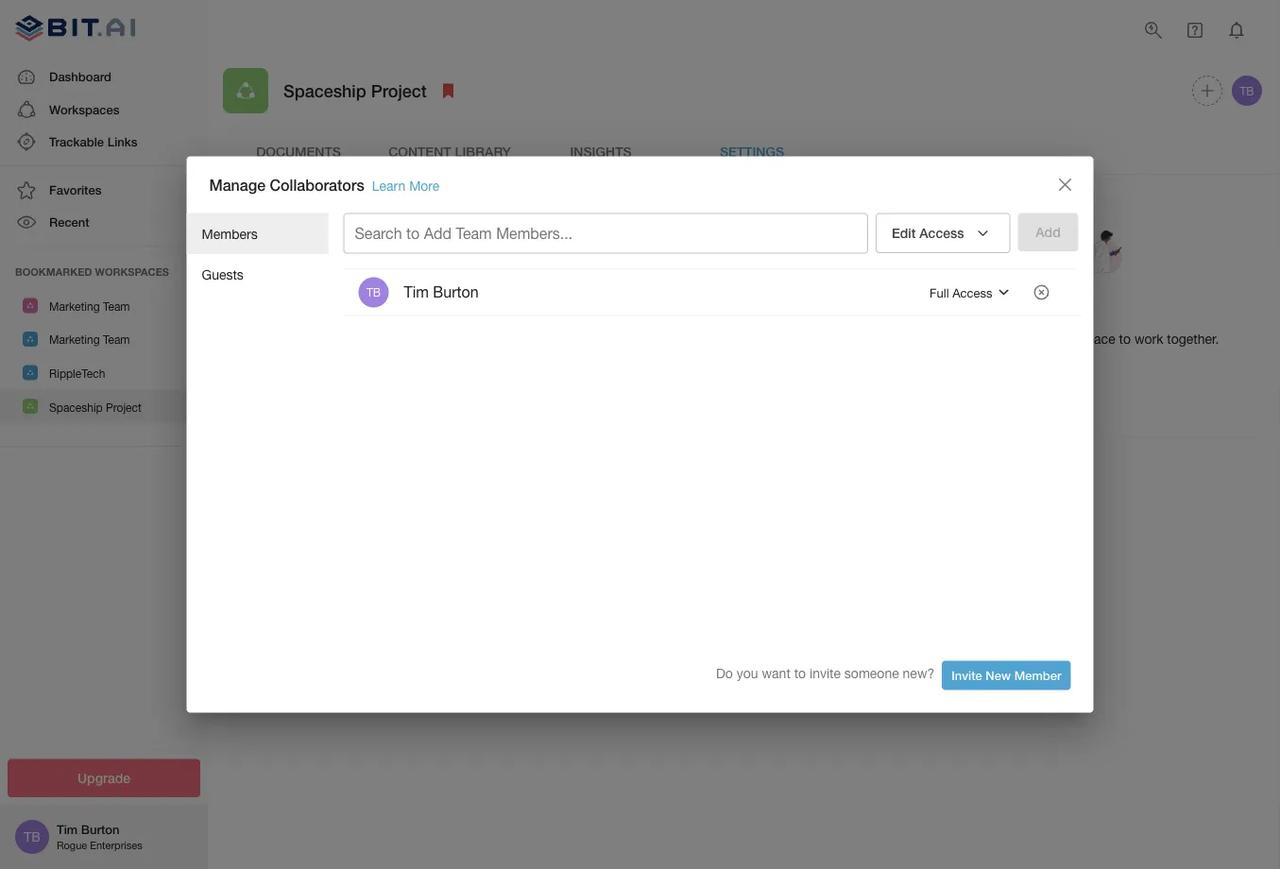 Task type: describe. For each thing, give the bounding box(es) containing it.
recent button
[[0, 206, 208, 239]]

workspace
[[1051, 331, 1115, 347]]

remove
[[882, 331, 926, 347]]

new?
[[903, 666, 935, 682]]

invite new member
[[951, 668, 1061, 683]]

0 vertical spatial spaceship project
[[283, 80, 427, 101]]

workspaces
[[49, 102, 119, 116]]

insights link
[[525, 128, 676, 174]]

tab list containing documents
[[223, 128, 1265, 174]]

edit access
[[892, 225, 964, 241]]

learn
[[372, 178, 406, 193]]

invite
[[810, 666, 841, 682]]

edit
[[892, 225, 916, 241]]

tim for tim burton rogue enterprises
[[57, 822, 78, 837]]

insights
[[570, 143, 632, 159]]

you
[[737, 666, 758, 682]]

someone
[[844, 666, 899, 682]]

workspaces
[[95, 266, 169, 278]]

to right want
[[794, 666, 806, 682]]

spaceship inside button
[[49, 400, 103, 414]]

0 vertical spatial spaceship
[[283, 80, 366, 101]]

marketing for 2nd "marketing team" button from the top
[[49, 333, 100, 346]]

documents
[[256, 143, 341, 159]]

do you want to invite someone new?
[[716, 666, 935, 682]]

work
[[1134, 331, 1163, 347]]

search to add team members...
[[355, 224, 573, 242]]

member
[[1014, 668, 1061, 683]]

1 marketing team from the top
[[49, 300, 130, 313]]

rogue
[[57, 839, 87, 852]]

1 horizontal spatial project
[[371, 80, 427, 101]]

tb inside button
[[1240, 84, 1254, 97]]

tim for tim burton
[[404, 283, 429, 301]]

to left work at the top right of page
[[1119, 331, 1131, 347]]

do
[[716, 666, 733, 682]]

tb button
[[1229, 73, 1265, 109]]

workspaces button
[[0, 93, 208, 126]]

bookmarked workspaces
[[15, 266, 169, 278]]

want
[[762, 666, 791, 682]]

manage collaborators add or remove collaborators to this workspace to work together.
[[838, 305, 1219, 347]]

invite
[[951, 668, 982, 683]]

members...
[[496, 224, 573, 242]]

tim burton
[[404, 283, 479, 301]]

favorites
[[49, 182, 101, 197]]

members
[[202, 226, 258, 241]]

together.
[[1167, 331, 1219, 347]]

collaborators
[[929, 331, 1007, 347]]

spaceship project button
[[0, 390, 208, 423]]

team for 1st "marketing team" button from the top of the page
[[103, 300, 130, 313]]

content
[[388, 143, 451, 159]]



Task type: locate. For each thing, give the bounding box(es) containing it.
collaborators for manage collaborators add or remove collaborators to this workspace to work together.
[[899, 305, 993, 323]]

collaborators inside manage collaborators dialog
[[270, 176, 364, 194]]

burton inside manage collaborators dialog
[[433, 283, 479, 301]]

0 vertical spatial marketing team
[[49, 300, 130, 313]]

to left this
[[1011, 331, 1022, 347]]

new
[[986, 668, 1011, 683]]

upgrade
[[77, 770, 130, 786]]

learn more link
[[372, 178, 440, 193]]

1 marketing from the top
[[49, 300, 100, 313]]

1 vertical spatial manage
[[838, 305, 895, 323]]

1 vertical spatial add
[[838, 331, 863, 347]]

full access
[[930, 285, 992, 300]]

1 vertical spatial tb
[[366, 286, 381, 299]]

marketing down bookmarked workspaces at the top
[[49, 300, 100, 313]]

project left remove bookmark image
[[371, 80, 427, 101]]

1 horizontal spatial collaborators
[[899, 305, 993, 323]]

guests
[[202, 267, 244, 283]]

remove bookmark image
[[437, 79, 460, 102]]

spaceship
[[283, 80, 366, 101], [49, 400, 103, 414]]

burton up enterprises on the left of page
[[81, 822, 119, 837]]

content library link
[[374, 128, 525, 174]]

collaborators down full
[[899, 305, 993, 323]]

team
[[456, 224, 492, 242], [103, 300, 130, 313], [103, 333, 130, 346]]

burton inside tim burton rogue enterprises
[[81, 822, 119, 837]]

0 horizontal spatial spaceship
[[49, 400, 103, 414]]

settings link
[[676, 128, 828, 174]]

dashboard button
[[0, 61, 208, 93]]

manage collaborators learn more
[[209, 176, 440, 194]]

0 horizontal spatial add
[[424, 224, 452, 242]]

0 horizontal spatial collaborators
[[270, 176, 364, 194]]

content library
[[388, 143, 511, 159]]

1 horizontal spatial spaceship
[[283, 80, 366, 101]]

1 horizontal spatial spaceship project
[[283, 80, 427, 101]]

marketing team down bookmarked workspaces at the top
[[49, 300, 130, 313]]

links
[[107, 134, 137, 149]]

1 vertical spatial spaceship project
[[49, 400, 142, 414]]

collaborators inside manage collaborators add or remove collaborators to this workspace to work together.
[[899, 305, 993, 323]]

access for full access
[[952, 285, 992, 300]]

tb
[[1240, 84, 1254, 97], [366, 286, 381, 299], [24, 829, 40, 845]]

spaceship project up documents link
[[283, 80, 427, 101]]

manage up members
[[209, 176, 266, 194]]

documents link
[[223, 128, 374, 174]]

access for edit access
[[919, 225, 964, 241]]

guests button
[[187, 254, 328, 296]]

this
[[1026, 331, 1047, 347]]

settings
[[720, 143, 784, 159]]

project
[[371, 80, 427, 101], [106, 400, 142, 414]]

marketing team button up rippletech
[[0, 322, 208, 356]]

add for search
[[424, 224, 452, 242]]

1 horizontal spatial tim
[[404, 283, 429, 301]]

edit access button
[[876, 213, 1010, 253]]

0 horizontal spatial project
[[106, 400, 142, 414]]

add down more
[[424, 224, 452, 242]]

add inside manage collaborators add or remove collaborators to this workspace to work together.
[[838, 331, 863, 347]]

marketing
[[49, 300, 100, 313], [49, 333, 100, 346]]

trackable links button
[[0, 126, 208, 158]]

marketing team button down bookmarked workspaces at the top
[[0, 289, 208, 322]]

dashboard
[[49, 70, 111, 84]]

2 marketing team from the top
[[49, 333, 130, 346]]

full access button
[[925, 277, 1020, 308]]

tb inside manage collaborators dialog
[[366, 286, 381, 299]]

0 vertical spatial access
[[919, 225, 964, 241]]

1 vertical spatial burton
[[81, 822, 119, 837]]

to
[[406, 224, 420, 242], [1011, 331, 1022, 347], [1119, 331, 1131, 347], [794, 666, 806, 682]]

tim down search to add team members...
[[404, 283, 429, 301]]

team for 2nd "marketing team" button from the top
[[103, 333, 130, 346]]

1 horizontal spatial add
[[838, 331, 863, 347]]

2 marketing from the top
[[49, 333, 100, 346]]

add inside manage collaborators dialog
[[424, 224, 452, 242]]

1 vertical spatial marketing
[[49, 333, 100, 346]]

2 horizontal spatial tb
[[1240, 84, 1254, 97]]

project inside button
[[106, 400, 142, 414]]

1 vertical spatial access
[[952, 285, 992, 300]]

spaceship up documents
[[283, 80, 366, 101]]

1 horizontal spatial tb
[[366, 286, 381, 299]]

manage
[[209, 176, 266, 194], [838, 305, 895, 323]]

marketing team
[[49, 300, 130, 313], [49, 333, 130, 346]]

1 vertical spatial tim
[[57, 822, 78, 837]]

library
[[455, 143, 511, 159]]

manage inside manage collaborators add or remove collaborators to this workspace to work together.
[[838, 305, 895, 323]]

recent
[[49, 215, 89, 229]]

enterprises
[[90, 839, 142, 852]]

tim burton rogue enterprises
[[57, 822, 142, 852]]

trackable links
[[49, 134, 137, 149]]

trackable
[[49, 134, 104, 149]]

0 vertical spatial collaborators
[[270, 176, 364, 194]]

collaborators for manage collaborators learn more
[[270, 176, 364, 194]]

burton for tim burton rogue enterprises
[[81, 822, 119, 837]]

0 vertical spatial marketing
[[49, 300, 100, 313]]

team up "rippletech" button
[[103, 333, 130, 346]]

marketing up rippletech
[[49, 333, 100, 346]]

0 vertical spatial burton
[[433, 283, 479, 301]]

tim inside manage collaborators dialog
[[404, 283, 429, 301]]

manage collaborators dialog
[[187, 156, 1094, 713]]

manage for manage collaborators learn more
[[209, 176, 266, 194]]

team down workspaces
[[103, 300, 130, 313]]

spaceship project inside spaceship project button
[[49, 400, 142, 414]]

project down "rippletech" button
[[106, 400, 142, 414]]

tab list
[[223, 128, 1265, 174]]

0 horizontal spatial tb
[[24, 829, 40, 845]]

0 vertical spatial team
[[456, 224, 492, 242]]

2 vertical spatial team
[[103, 333, 130, 346]]

1 vertical spatial project
[[106, 400, 142, 414]]

manage for manage collaborators add or remove collaborators to this workspace to work together.
[[838, 305, 895, 323]]

collaborators down documents link
[[270, 176, 364, 194]]

marketing team up rippletech
[[49, 333, 130, 346]]

0 vertical spatial manage
[[209, 176, 266, 194]]

1 vertical spatial marketing team
[[49, 333, 130, 346]]

collaborators
[[270, 176, 364, 194], [899, 305, 993, 323]]

1 horizontal spatial burton
[[433, 283, 479, 301]]

to right search
[[406, 224, 420, 242]]

add left the or
[[838, 331, 863, 347]]

0 horizontal spatial burton
[[81, 822, 119, 837]]

1 vertical spatial team
[[103, 300, 130, 313]]

favorites button
[[0, 174, 208, 206]]

manage up the or
[[838, 305, 895, 323]]

1 vertical spatial spaceship
[[49, 400, 103, 414]]

spaceship project
[[283, 80, 427, 101], [49, 400, 142, 414]]

bookmarked
[[15, 266, 92, 278]]

tim up rogue
[[57, 822, 78, 837]]

0 horizontal spatial tim
[[57, 822, 78, 837]]

0 vertical spatial tim
[[404, 283, 429, 301]]

0 vertical spatial tb
[[1240, 84, 1254, 97]]

team left members...
[[456, 224, 492, 242]]

0 vertical spatial add
[[424, 224, 452, 242]]

0 vertical spatial project
[[371, 80, 427, 101]]

upgrade button
[[8, 759, 200, 797]]

full
[[930, 285, 949, 300]]

1 horizontal spatial manage
[[838, 305, 895, 323]]

access right edit
[[919, 225, 964, 241]]

add for manage
[[838, 331, 863, 347]]

2 marketing team button from the top
[[0, 322, 208, 356]]

rippletech button
[[0, 356, 208, 390]]

access right full
[[952, 285, 992, 300]]

team inside manage collaborators dialog
[[456, 224, 492, 242]]

add
[[424, 224, 452, 242], [838, 331, 863, 347]]

marketing team button
[[0, 289, 208, 322], [0, 322, 208, 356]]

2 vertical spatial tb
[[24, 829, 40, 845]]

burton for tim burton
[[433, 283, 479, 301]]

1 vertical spatial collaborators
[[899, 305, 993, 323]]

spaceship down rippletech
[[49, 400, 103, 414]]

burton down search to add team members...
[[433, 283, 479, 301]]

members button
[[187, 213, 328, 254]]

more
[[409, 178, 440, 193]]

marketing for 1st "marketing team" button from the top of the page
[[49, 300, 100, 313]]

tim inside tim burton rogue enterprises
[[57, 822, 78, 837]]

burton
[[433, 283, 479, 301], [81, 822, 119, 837]]

tim
[[404, 283, 429, 301], [57, 822, 78, 837]]

search
[[355, 224, 402, 242]]

0 horizontal spatial manage
[[209, 176, 266, 194]]

1 marketing team button from the top
[[0, 289, 208, 322]]

access
[[919, 225, 964, 241], [952, 285, 992, 300]]

or
[[866, 331, 878, 347]]

spaceship project down "rippletech" button
[[49, 400, 142, 414]]

rippletech
[[49, 367, 105, 380]]

0 horizontal spatial spaceship project
[[49, 400, 142, 414]]

manage inside dialog
[[209, 176, 266, 194]]



Task type: vqa. For each thing, say whether or not it's contained in the screenshot.
MEMBERS
yes



